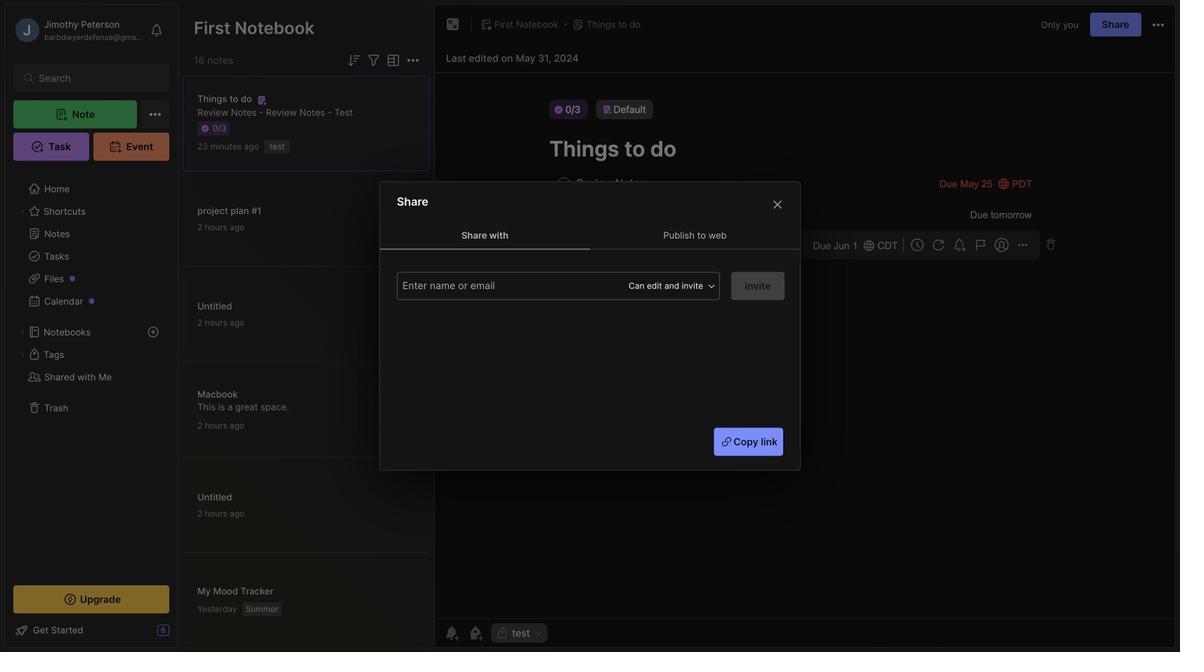 Task type: describe. For each thing, give the bounding box(es) containing it.
add a reminder image
[[443, 625, 460, 642]]

Search text field
[[39, 72, 151, 85]]

Add tag field
[[401, 278, 570, 294]]

note window element
[[434, 4, 1176, 648]]

2 tab from the left
[[590, 222, 800, 250]]

main element
[[0, 0, 183, 653]]

tree inside main element
[[5, 169, 178, 573]]

close image
[[769, 196, 786, 213]]



Task type: locate. For each thing, give the bounding box(es) containing it.
None search field
[[39, 70, 151, 86]]

Select permission field
[[602, 280, 717, 293]]

1 tab from the left
[[380, 222, 590, 250]]

tree
[[5, 169, 178, 573]]

expand tags image
[[18, 351, 27, 359]]

expand note image
[[445, 16, 462, 33]]

add tag image
[[467, 625, 484, 642]]

tab
[[380, 222, 590, 250], [590, 222, 800, 250]]

Note Editor text field
[[435, 72, 1175, 619]]

expand notebooks image
[[18, 328, 27, 337]]

tab up select permission 'field'
[[590, 222, 800, 250]]

tab list
[[380, 222, 800, 250]]

none search field inside main element
[[39, 70, 151, 86]]

tab up add tag field
[[380, 222, 590, 250]]



Task type: vqa. For each thing, say whether or not it's contained in the screenshot.
2nd Tab from the right
yes



